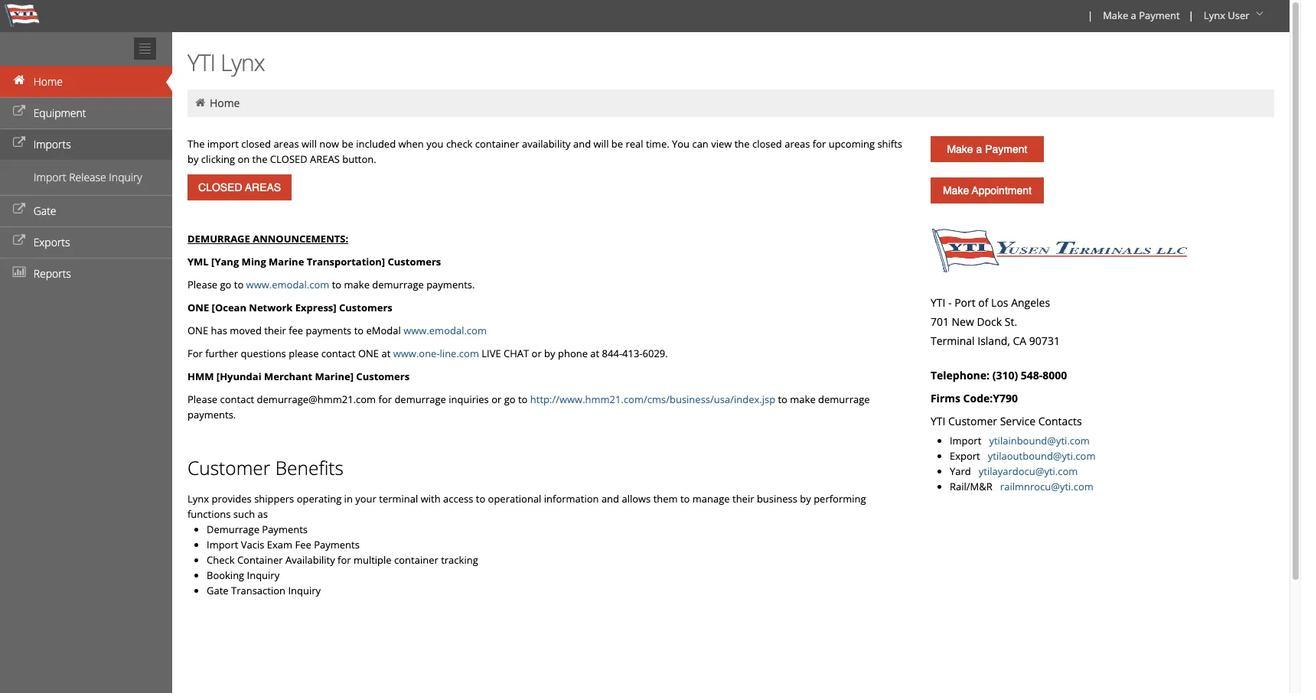 Task type: vqa. For each thing, say whether or not it's contained in the screenshot.


Task type: describe. For each thing, give the bounding box(es) containing it.
vacis
[[241, 538, 265, 552]]

the
[[188, 137, 205, 151]]

functions
[[188, 508, 231, 522]]

bar chart image
[[11, 267, 27, 278]]

performing
[[814, 492, 867, 506]]

real
[[626, 137, 644, 151]]

further
[[205, 347, 238, 361]]

2 closed from the left
[[753, 137, 783, 151]]

reports
[[33, 267, 71, 281]]

release
[[69, 170, 106, 185]]

1 vertical spatial customer
[[188, 456, 271, 481]]

inquiries
[[449, 393, 489, 407]]

1 vertical spatial inquiry
[[247, 569, 280, 583]]

0 vertical spatial make
[[1104, 8, 1129, 22]]

customer inside yti customer service contacts import ytilainbound@yti.com export ytilaoutbound@yti.com yard ytilayardocu@yti.com rail/m&r railmnrocu@yti.com
[[949, 414, 998, 429]]

availability
[[286, 554, 335, 568]]

your
[[356, 492, 377, 506]]

container
[[237, 554, 283, 568]]

hmm [hyundai merchant marine] customers
[[188, 370, 410, 384]]

multiple
[[354, 554, 392, 568]]

equipment
[[33, 106, 86, 120]]

service
[[1001, 414, 1036, 429]]

please
[[289, 347, 319, 361]]

1 horizontal spatial go
[[504, 393, 516, 407]]

0 vertical spatial import
[[34, 170, 66, 185]]

2 vertical spatial one
[[358, 347, 379, 361]]

import inside lynx provides shippers operating in your terminal with access to operational information and allows them to manage their business by performing functions such as demurrage payments import vacis exam fee payments check container availability for multiple container tracking booking inquiry gate transaction inquiry
[[207, 538, 238, 552]]

yti - port of los angeles 701 new dock st. terminal island, ca 90731
[[931, 296, 1061, 348]]

1 vertical spatial for
[[379, 393, 392, 407]]

los
[[992, 296, 1009, 310]]

transaction
[[231, 584, 286, 598]]

in
[[344, 492, 353, 506]]

transportation]
[[307, 255, 385, 269]]

make appointment link
[[931, 178, 1045, 204]]

external link image
[[11, 106, 27, 117]]

angle down image
[[1253, 8, 1268, 19]]

external link image for gate
[[11, 204, 27, 215]]

yti for yti customer service contacts import ytilainbound@yti.com export ytilaoutbound@yti.com yard ytilayardocu@yti.com rail/m&r railmnrocu@yti.com
[[931, 414, 946, 429]]

with
[[421, 492, 441, 506]]

fee
[[289, 324, 303, 338]]

yti customer service contacts import ytilainbound@yti.com export ytilaoutbound@yti.com yard ytilayardocu@yti.com rail/m&r railmnrocu@yti.com
[[931, 414, 1096, 494]]

user
[[1229, 8, 1250, 22]]

one for one [ocean network express] customers
[[188, 301, 209, 315]]

operating
[[297, 492, 342, 506]]

benefits
[[275, 456, 344, 481]]

-
[[949, 296, 952, 310]]

ytilayardocu@yti.com
[[979, 465, 1079, 479]]

0 vertical spatial make a payment
[[1104, 8, 1181, 22]]

0 vertical spatial payments
[[262, 523, 308, 537]]

contacts
[[1039, 414, 1083, 429]]

and inside the import closed areas will now be included when you check container availability and will be real time.  you can view the closed areas for upcoming shifts by clicking on the closed areas button.
[[574, 137, 591, 151]]

demurrage
[[188, 232, 250, 246]]

1 at from the left
[[382, 347, 391, 361]]

0 vertical spatial contact
[[322, 347, 356, 361]]

marine
[[269, 255, 304, 269]]

ytilaoutbound@yti.com link
[[989, 450, 1096, 463]]

yard
[[950, 465, 972, 479]]

1 | from the left
[[1088, 8, 1094, 22]]

413-
[[623, 347, 643, 361]]

dock
[[978, 315, 1003, 329]]

customers for hmm [hyundai merchant marine] customers
[[356, 370, 410, 384]]

demurrage@hmm21.com
[[257, 393, 376, 407]]

information
[[544, 492, 599, 506]]

rail/m&r
[[950, 480, 993, 494]]

0 horizontal spatial home image
[[11, 75, 27, 86]]

upcoming
[[829, 137, 875, 151]]

0 vertical spatial or
[[532, 347, 542, 361]]

you
[[427, 137, 444, 151]]

view
[[712, 137, 732, 151]]

when
[[399, 137, 424, 151]]

availability
[[522, 137, 571, 151]]

imports link
[[0, 129, 172, 160]]

0 vertical spatial the
[[735, 137, 750, 151]]

payments. inside to make demurrage payments.
[[188, 408, 236, 422]]

announcements:
[[253, 232, 349, 246]]

2 will from the left
[[594, 137, 609, 151]]

1 horizontal spatial payment
[[1140, 8, 1181, 22]]

closed
[[270, 152, 308, 166]]

1 horizontal spatial lynx
[[220, 47, 265, 78]]

yti lynx
[[188, 47, 265, 78]]

tracking
[[441, 554, 478, 568]]

demurrage inside to make demurrage payments.
[[819, 393, 870, 407]]

1 horizontal spatial a
[[1132, 8, 1137, 22]]

terminal
[[931, 334, 975, 348]]

merchant
[[264, 370, 313, 384]]

0 horizontal spatial the
[[252, 152, 268, 166]]

areas
[[310, 152, 340, 166]]

by inside lynx provides shippers operating in your terminal with access to operational information and allows them to manage their business by performing functions such as demurrage payments import vacis exam fee payments check container availability for multiple container tracking booking inquiry gate transaction inquiry
[[801, 492, 812, 506]]

container inside the import closed areas will now be included when you check container availability and will be real time.  you can view the closed areas for upcoming shifts by clicking on the closed areas button.
[[475, 137, 520, 151]]

exports link
[[0, 227, 172, 258]]

2 be from the left
[[612, 137, 623, 151]]

548-
[[1022, 368, 1043, 383]]

now
[[320, 137, 339, 151]]

customer benefits
[[188, 456, 344, 481]]

1 vertical spatial payment
[[986, 143, 1028, 155]]

operational
[[488, 492, 542, 506]]

0 horizontal spatial or
[[492, 393, 502, 407]]

you
[[672, 137, 690, 151]]

new
[[952, 315, 975, 329]]

1 horizontal spatial payments
[[314, 538, 360, 552]]

1 vertical spatial a
[[977, 143, 983, 155]]

external link image for exports
[[11, 236, 27, 247]]

imports
[[33, 137, 71, 152]]

fee
[[295, 538, 312, 552]]

exam
[[267, 538, 293, 552]]

make appointment
[[944, 185, 1032, 197]]

marine]
[[315, 370, 354, 384]]

for inside lynx provides shippers operating in your terminal with access to operational information and allows them to manage their business by performing functions such as demurrage payments import vacis exam fee payments check container availability for multiple container tracking booking inquiry gate transaction inquiry
[[338, 554, 351, 568]]

yti for yti - port of los angeles 701 new dock st. terminal island, ca 90731
[[931, 296, 946, 310]]

time.
[[646, 137, 670, 151]]

shifts
[[878, 137, 903, 151]]

1 horizontal spatial by
[[545, 347, 556, 361]]

0 horizontal spatial home
[[33, 74, 63, 89]]

angeles
[[1012, 296, 1051, 310]]

as
[[258, 508, 268, 522]]

container inside lynx provides shippers operating in your terminal with access to operational information and allows them to manage their business by performing functions such as demurrage payments import vacis exam fee payments check container availability for multiple container tracking booking inquiry gate transaction inquiry
[[394, 554, 439, 568]]

ca
[[1014, 334, 1027, 348]]

0 horizontal spatial contact
[[220, 393, 254, 407]]

to make demurrage payments.
[[188, 393, 870, 422]]

0 vertical spatial make
[[344, 278, 370, 292]]

2 vertical spatial inquiry
[[288, 584, 321, 598]]

clicking
[[201, 152, 235, 166]]

ytilainbound@yti.com
[[990, 434, 1091, 448]]

1 be from the left
[[342, 137, 354, 151]]

railmnrocu@yti.com
[[1001, 480, 1094, 494]]



Task type: locate. For each thing, give the bounding box(es) containing it.
2 vertical spatial for
[[338, 554, 351, 568]]

make a payment link
[[1097, 0, 1186, 32], [931, 136, 1045, 162]]

allows
[[622, 492, 651, 506]]

0 vertical spatial lynx
[[1205, 8, 1226, 22]]

0 horizontal spatial be
[[342, 137, 354, 151]]

0 vertical spatial www.emodal.com
[[246, 278, 330, 292]]

the
[[735, 137, 750, 151], [252, 152, 268, 166]]

(310)
[[993, 368, 1019, 383]]

0 vertical spatial home image
[[11, 75, 27, 86]]

0 horizontal spatial closed
[[241, 137, 271, 151]]

1 horizontal spatial for
[[379, 393, 392, 407]]

the import closed areas will now be included when you check container availability and will be real time.  you can view the closed areas for upcoming shifts by clicking on the closed areas button.
[[188, 137, 903, 166]]

provides
[[212, 492, 252, 506]]

2 external link image from the top
[[11, 204, 27, 215]]

one down emodal
[[358, 347, 379, 361]]

yti for yti lynx
[[188, 47, 215, 78]]

import up export
[[950, 434, 982, 448]]

export
[[950, 450, 981, 463]]

make for the bottom make a payment link
[[948, 143, 974, 155]]

and left allows
[[602, 492, 620, 506]]

the right on
[[252, 152, 268, 166]]

express]
[[295, 301, 337, 315]]

1 areas from the left
[[274, 137, 299, 151]]

can
[[693, 137, 709, 151]]

port
[[955, 296, 976, 310]]

go right the inquiries
[[504, 393, 516, 407]]

and right availability
[[574, 137, 591, 151]]

closed right view
[[753, 137, 783, 151]]

2 areas from the left
[[785, 137, 811, 151]]

payment left lynx user
[[1140, 8, 1181, 22]]

0 vertical spatial home
[[33, 74, 63, 89]]

0 horizontal spatial import
[[34, 170, 66, 185]]

at down emodal
[[382, 347, 391, 361]]

www.emodal.com link for one has moved their fee payments to emodal www.emodal.com
[[404, 324, 487, 338]]

0 horizontal spatial gate
[[33, 204, 56, 218]]

appointment
[[972, 185, 1032, 197]]

0 horizontal spatial payment
[[986, 143, 1028, 155]]

areas
[[274, 137, 299, 151], [785, 137, 811, 151]]

1 horizontal spatial their
[[733, 492, 755, 506]]

be right now at the left of page
[[342, 137, 354, 151]]

demurrage
[[372, 278, 424, 292], [395, 393, 446, 407], [819, 393, 870, 407]]

make
[[1104, 8, 1129, 22], [948, 143, 974, 155], [944, 185, 970, 197]]

firms
[[931, 391, 961, 406]]

1 please from the top
[[188, 278, 218, 292]]

2 vertical spatial yti
[[931, 414, 946, 429]]

3 external link image from the top
[[11, 236, 27, 247]]

inquiry right the release
[[109, 170, 142, 185]]

inquiry down container
[[247, 569, 280, 583]]

1 horizontal spatial payments.
[[427, 278, 475, 292]]

their right manage at the right bottom
[[733, 492, 755, 506]]

equipment link
[[0, 97, 172, 129]]

1 horizontal spatial home
[[210, 96, 240, 110]]

and
[[574, 137, 591, 151], [602, 492, 620, 506]]

0 vertical spatial their
[[264, 324, 286, 338]]

home link up equipment in the left of the page
[[0, 66, 172, 97]]

payments
[[306, 324, 352, 338]]

inquiry inside import release inquiry link
[[109, 170, 142, 185]]

payments up availability at the left of page
[[314, 538, 360, 552]]

lynx inside lynx user link
[[1205, 8, 1226, 22]]

0 vertical spatial customers
[[388, 255, 441, 269]]

manage
[[693, 492, 730, 506]]

by inside the import closed areas will now be included when you check container availability and will be real time.  you can view the closed areas for upcoming shifts by clicking on the closed areas button.
[[188, 152, 199, 166]]

2 vertical spatial make
[[944, 185, 970, 197]]

container left tracking
[[394, 554, 439, 568]]

0 vertical spatial a
[[1132, 8, 1137, 22]]

0 horizontal spatial make a payment link
[[931, 136, 1045, 162]]

0 horizontal spatial make a payment
[[948, 143, 1028, 155]]

1 vertical spatial import
[[950, 434, 982, 448]]

and inside lynx provides shippers operating in your terminal with access to operational information and allows them to manage their business by performing functions such as demurrage payments import vacis exam fee payments check container availability for multiple container tracking booking inquiry gate transaction inquiry
[[602, 492, 620, 506]]

1 horizontal spatial areas
[[785, 137, 811, 151]]

shippers
[[254, 492, 294, 506]]

or right chat
[[532, 347, 542, 361]]

reports link
[[0, 258, 172, 290]]

by down the
[[188, 152, 199, 166]]

0 horizontal spatial their
[[264, 324, 286, 338]]

areas left upcoming
[[785, 137, 811, 151]]

1 will from the left
[[302, 137, 317, 151]]

for left upcoming
[[813, 137, 827, 151]]

0 vertical spatial for
[[813, 137, 827, 151]]

0 vertical spatial inquiry
[[109, 170, 142, 185]]

payment up appointment
[[986, 143, 1028, 155]]

yml [yang ming marine transportation] customers
[[188, 255, 441, 269]]

0 horizontal spatial go
[[220, 278, 232, 292]]

areas up closed
[[274, 137, 299, 151]]

844-
[[602, 347, 623, 361]]

8000
[[1043, 368, 1068, 383]]

customers up emodal
[[339, 301, 393, 315]]

import inside yti customer service contacts import ytilainbound@yti.com export ytilaoutbound@yti.com yard ytilayardocu@yti.com rail/m&r railmnrocu@yti.com
[[950, 434, 982, 448]]

0 horizontal spatial home link
[[0, 66, 172, 97]]

for left multiple
[[338, 554, 351, 568]]

1 vertical spatial please
[[188, 393, 218, 407]]

1 horizontal spatial gate
[[207, 584, 229, 598]]

1 horizontal spatial make a payment
[[1104, 8, 1181, 22]]

0 horizontal spatial payments
[[262, 523, 308, 537]]

0 horizontal spatial for
[[338, 554, 351, 568]]

please down hmm
[[188, 393, 218, 407]]

0 horizontal spatial inquiry
[[109, 170, 142, 185]]

2 horizontal spatial for
[[813, 137, 827, 151]]

1 horizontal spatial closed
[[753, 137, 783, 151]]

customers down www.one-
[[356, 370, 410, 384]]

1 horizontal spatial contact
[[322, 347, 356, 361]]

external link image inside imports "link"
[[11, 138, 27, 149]]

1 vertical spatial contact
[[220, 393, 254, 407]]

contact down [hyundai at bottom
[[220, 393, 254, 407]]

ytilayardocu@yti.com link
[[979, 465, 1079, 479]]

0 vertical spatial and
[[574, 137, 591, 151]]

1 horizontal spatial at
[[591, 347, 600, 361]]

2 vertical spatial customers
[[356, 370, 410, 384]]

1 horizontal spatial make a payment link
[[1097, 0, 1186, 32]]

gate inside lynx provides shippers operating in your terminal with access to operational information and allows them to manage their business by performing functions such as demurrage payments import vacis exam fee payments check container availability for multiple container tracking booking inquiry gate transaction inquiry
[[207, 584, 229, 598]]

None submit
[[188, 175, 292, 201]]

|
[[1088, 8, 1094, 22], [1189, 8, 1195, 22]]

0 vertical spatial gate
[[33, 204, 56, 218]]

external link image for imports
[[11, 138, 27, 149]]

will left the real
[[594, 137, 609, 151]]

home image
[[11, 75, 27, 86], [194, 97, 207, 108]]

2 horizontal spatial by
[[801, 492, 812, 506]]

1 horizontal spatial home link
[[210, 96, 240, 110]]

home up equipment in the left of the page
[[33, 74, 63, 89]]

will left now at the left of page
[[302, 137, 317, 151]]

home link down yti lynx
[[210, 96, 240, 110]]

their inside lynx provides shippers operating in your terminal with access to operational information and allows them to manage their business by performing functions such as demurrage payments import vacis exam fee payments check container availability for multiple container tracking booking inquiry gate transaction inquiry
[[733, 492, 755, 506]]

1 horizontal spatial or
[[532, 347, 542, 361]]

please down yml
[[188, 278, 218, 292]]

please go to www.emodal.com to make demurrage payments.
[[188, 278, 475, 292]]

www.emodal.com link up www.one-line.com link
[[404, 324, 487, 338]]

the right view
[[735, 137, 750, 151]]

1 vertical spatial home image
[[194, 97, 207, 108]]

contact
[[322, 347, 356, 361], [220, 393, 254, 407]]

import down imports
[[34, 170, 66, 185]]

1 horizontal spatial inquiry
[[247, 569, 280, 583]]

1 vertical spatial yti
[[931, 296, 946, 310]]

make for make appointment link
[[944, 185, 970, 197]]

customer down firms code:y790
[[949, 414, 998, 429]]

0 vertical spatial make a payment link
[[1097, 0, 1186, 32]]

one for one has moved their fee payments to emodal www.emodal.com
[[188, 324, 208, 338]]

0 horizontal spatial |
[[1088, 8, 1094, 22]]

button.
[[343, 152, 377, 166]]

for inside the import closed areas will now be included when you check container availability and will be real time.  you can view the closed areas for upcoming shifts by clicking on the closed areas button.
[[813, 137, 827, 151]]

or
[[532, 347, 542, 361], [492, 393, 502, 407]]

1 vertical spatial www.emodal.com
[[404, 324, 487, 338]]

at
[[382, 347, 391, 361], [591, 347, 600, 361]]

1 vertical spatial lynx
[[220, 47, 265, 78]]

contact down one has moved their fee payments to emodal www.emodal.com
[[322, 347, 356, 361]]

business
[[757, 492, 798, 506]]

home image up the
[[194, 97, 207, 108]]

2 | from the left
[[1189, 8, 1195, 22]]

2 horizontal spatial inquiry
[[288, 584, 321, 598]]

gate down booking
[[207, 584, 229, 598]]

one [ocean network express] customers
[[188, 301, 393, 315]]

gate up exports
[[33, 204, 56, 218]]

by left the phone on the left
[[545, 347, 556, 361]]

payments up the exam
[[262, 523, 308, 537]]

closed up on
[[241, 137, 271, 151]]

external link image inside gate link
[[11, 204, 27, 215]]

payments. up line.com
[[427, 278, 475, 292]]

by right business
[[801, 492, 812, 506]]

2 horizontal spatial lynx
[[1205, 8, 1226, 22]]

has
[[211, 324, 227, 338]]

1 horizontal spatial customer
[[949, 414, 998, 429]]

payments. down hmm
[[188, 408, 236, 422]]

railmnrocu@yti.com link
[[1001, 480, 1094, 494]]

2 vertical spatial lynx
[[188, 492, 209, 506]]

2 vertical spatial external link image
[[11, 236, 27, 247]]

included
[[356, 137, 396, 151]]

import
[[207, 137, 239, 151]]

lynx
[[1205, 8, 1226, 22], [220, 47, 265, 78], [188, 492, 209, 506]]

home image up external link image
[[11, 75, 27, 86]]

telephone: (310) 548-8000
[[931, 368, 1068, 383]]

lynx for provides
[[188, 492, 209, 506]]

one left the [ocean
[[188, 301, 209, 315]]

network
[[249, 301, 293, 315]]

yti inside yti - port of los angeles 701 new dock st. terminal island, ca 90731
[[931, 296, 946, 310]]

one left has at the left top of the page
[[188, 324, 208, 338]]

such
[[233, 508, 255, 522]]

lynx user link
[[1198, 0, 1274, 32]]

external link image
[[11, 138, 27, 149], [11, 204, 27, 215], [11, 236, 27, 247]]

make inside to make demurrage payments.
[[791, 393, 816, 407]]

1 vertical spatial customers
[[339, 301, 393, 315]]

for
[[813, 137, 827, 151], [379, 393, 392, 407], [338, 554, 351, 568]]

1 vertical spatial external link image
[[11, 204, 27, 215]]

0 vertical spatial go
[[220, 278, 232, 292]]

at left "844-"
[[591, 347, 600, 361]]

1 horizontal spatial and
[[602, 492, 620, 506]]

6029.
[[643, 347, 668, 361]]

island,
[[978, 334, 1011, 348]]

telephone:
[[931, 368, 990, 383]]

0 horizontal spatial www.emodal.com
[[246, 278, 330, 292]]

1 closed from the left
[[241, 137, 271, 151]]

1 vertical spatial container
[[394, 554, 439, 568]]

[hyundai
[[217, 370, 262, 384]]

2 please from the top
[[188, 393, 218, 407]]

0 vertical spatial container
[[475, 137, 520, 151]]

1 horizontal spatial the
[[735, 137, 750, 151]]

1 vertical spatial one
[[188, 324, 208, 338]]

by
[[188, 152, 199, 166], [545, 347, 556, 361], [801, 492, 812, 506]]

customer up 'provides'
[[188, 456, 271, 481]]

[yang
[[211, 255, 239, 269]]

www.emodal.com link for to make demurrage payments.
[[246, 278, 330, 292]]

please
[[188, 278, 218, 292], [188, 393, 218, 407]]

for down for further questions please contact one at www.one-line.com live chat or by phone at 844-413-6029.
[[379, 393, 392, 407]]

1 horizontal spatial be
[[612, 137, 623, 151]]

container right check
[[475, 137, 520, 151]]

lynx inside lynx provides shippers operating in your terminal with access to operational information and allows them to manage their business by performing functions such as demurrage payments import vacis exam fee payments check container availability for multiple container tracking booking inquiry gate transaction inquiry
[[188, 492, 209, 506]]

please contact demurrage@hmm21.com for demurrage inquiries or go to http://www.hmm21.com/cms/business/usa/index.jsp
[[188, 393, 776, 407]]

www.emodal.com link down marine
[[246, 278, 330, 292]]

please for please go to
[[188, 278, 218, 292]]

external link image inside exports link
[[11, 236, 27, 247]]

customers right transportation]
[[388, 255, 441, 269]]

www.one-
[[393, 347, 440, 361]]

home down yti lynx
[[210, 96, 240, 110]]

their
[[264, 324, 286, 338], [733, 492, 755, 506]]

home
[[33, 74, 63, 89], [210, 96, 240, 110]]

customers for one [ocean network express] customers
[[339, 301, 393, 315]]

exports
[[33, 235, 70, 250]]

be left the real
[[612, 137, 623, 151]]

2 horizontal spatial import
[[950, 434, 982, 448]]

to inside to make demurrage payments.
[[778, 393, 788, 407]]

lynx for user
[[1205, 8, 1226, 22]]

inquiry down availability at the left of page
[[288, 584, 321, 598]]

import up check
[[207, 538, 238, 552]]

www.emodal.com up www.one-line.com link
[[404, 324, 487, 338]]

go down "[yang" at the left top of the page
[[220, 278, 232, 292]]

1 horizontal spatial |
[[1189, 8, 1195, 22]]

st.
[[1005, 315, 1018, 329]]

or right the inquiries
[[492, 393, 502, 407]]

1 vertical spatial www.emodal.com link
[[404, 324, 487, 338]]

2 at from the left
[[591, 347, 600, 361]]

0 horizontal spatial payments.
[[188, 408, 236, 422]]

1 vertical spatial make a payment link
[[931, 136, 1045, 162]]

2 vertical spatial by
[[801, 492, 812, 506]]

a
[[1132, 8, 1137, 22], [977, 143, 983, 155]]

ytilainbound@yti.com link
[[990, 434, 1091, 448]]

1 horizontal spatial will
[[594, 137, 609, 151]]

for further questions please contact one at www.one-line.com live chat or by phone at 844-413-6029.
[[188, 347, 668, 361]]

2 vertical spatial import
[[207, 538, 238, 552]]

import release inquiry
[[34, 170, 142, 185]]

demurrage announcements:
[[188, 232, 349, 246]]

code:y790
[[964, 391, 1019, 406]]

[ocean
[[212, 301, 247, 315]]

please for please contact demurrage@hmm21.com for demurrage inquiries or go to
[[188, 393, 218, 407]]

demurrage
[[207, 523, 260, 537]]

line.com
[[440, 347, 479, 361]]

0 vertical spatial payments.
[[427, 278, 475, 292]]

import
[[34, 170, 66, 185], [950, 434, 982, 448], [207, 538, 238, 552]]

their left fee
[[264, 324, 286, 338]]

90731
[[1030, 334, 1061, 348]]

0 horizontal spatial www.emodal.com link
[[246, 278, 330, 292]]

booking
[[207, 569, 244, 583]]

hmm
[[188, 370, 214, 384]]

questions
[[241, 347, 286, 361]]

firms code:y790
[[931, 391, 1019, 406]]

1 vertical spatial make a payment
[[948, 143, 1028, 155]]

customers
[[388, 255, 441, 269], [339, 301, 393, 315], [356, 370, 410, 384]]

lynx provides shippers operating in your terminal with access to operational information and allows them to manage their business by performing functions such as demurrage payments import vacis exam fee payments check container availability for multiple container tracking booking inquiry gate transaction inquiry
[[188, 492, 867, 598]]

www.emodal.com down marine
[[246, 278, 330, 292]]

1 external link image from the top
[[11, 138, 27, 149]]

0 horizontal spatial a
[[977, 143, 983, 155]]

yml
[[188, 255, 209, 269]]

0 horizontal spatial make
[[344, 278, 370, 292]]

0 horizontal spatial and
[[574, 137, 591, 151]]

0 horizontal spatial container
[[394, 554, 439, 568]]

1 horizontal spatial home image
[[194, 97, 207, 108]]

yti inside yti customer service contacts import ytilainbound@yti.com export ytilaoutbound@yti.com yard ytilayardocu@yti.com rail/m&r railmnrocu@yti.com
[[931, 414, 946, 429]]



